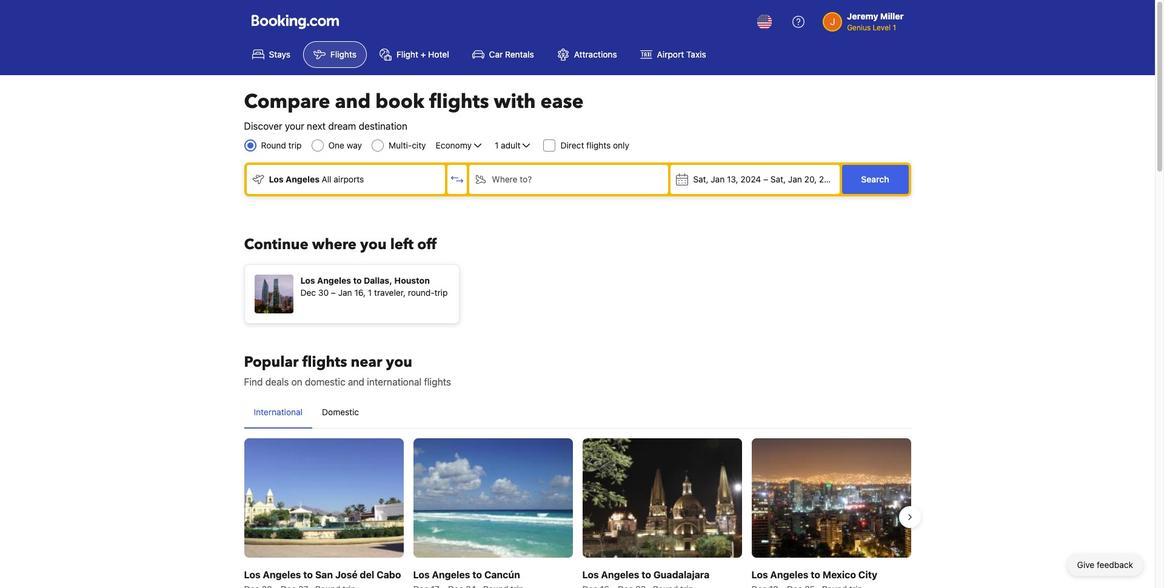 Task type: vqa. For each thing, say whether or not it's contained in the screenshot.
from
no



Task type: describe. For each thing, give the bounding box(es) containing it.
destination
[[359, 121, 407, 132]]

ease
[[541, 89, 584, 115]]

houston
[[394, 275, 430, 286]]

jeremy miller genius level 1
[[847, 11, 904, 32]]

attractions
[[574, 49, 617, 59]]

angeles for dallas,
[[317, 275, 351, 286]]

on
[[291, 377, 302, 387]]

del
[[360, 569, 374, 580]]

genius
[[847, 23, 871, 32]]

left
[[390, 235, 414, 255]]

los angeles to dallas, houston dec 30 – jan 16, 1 traveler, round-trip
[[300, 275, 448, 298]]

los angeles to guadalajara link
[[582, 438, 742, 588]]

popular flights near you find deals on domestic and international flights
[[244, 352, 451, 387]]

sat, jan 13, 2024 – sat, jan 20, 2024
[[693, 174, 840, 184]]

direct
[[561, 140, 584, 150]]

domestic
[[305, 377, 345, 387]]

city
[[858, 569, 877, 580]]

miller
[[880, 11, 904, 21]]

flights up domestic
[[302, 352, 347, 372]]

1 inside los angeles to dallas, houston dec 30 – jan 16, 1 traveler, round-trip
[[368, 287, 372, 298]]

traveler,
[[374, 287, 406, 298]]

one
[[328, 140, 344, 150]]

0 vertical spatial you
[[360, 235, 387, 255]]

1 adult button
[[494, 138, 534, 153]]

los for los angeles to cancún
[[413, 569, 430, 580]]

tab list containing international
[[244, 397, 911, 429]]

and inside popular flights near you find deals on domestic and international flights
[[348, 377, 364, 387]]

with
[[494, 89, 536, 115]]

car
[[489, 49, 503, 59]]

los angeles to san josé del cabo link
[[244, 438, 403, 588]]

flight + hotel
[[396, 49, 449, 59]]

discover
[[244, 121, 282, 132]]

flights right international
[[424, 377, 451, 387]]

one way
[[328, 140, 362, 150]]

jan inside los angeles to dallas, houston dec 30 – jan 16, 1 traveler, round-trip
[[338, 287, 352, 298]]

deals
[[265, 377, 289, 387]]

airport taxis link
[[630, 41, 716, 68]]

0 vertical spatial trip
[[288, 140, 302, 150]]

continue where you left off
[[244, 235, 437, 255]]

+
[[421, 49, 426, 59]]

city
[[412, 140, 426, 150]]

mexico
[[823, 569, 856, 580]]

and inside compare and book flights with ease discover your next dream destination
[[335, 89, 371, 115]]

dec
[[300, 287, 316, 298]]

angeles for cancún
[[432, 569, 470, 580]]

20,
[[804, 174, 817, 184]]

find
[[244, 377, 263, 387]]

to for mexico
[[811, 569, 820, 580]]

stays
[[269, 49, 290, 59]]

book
[[376, 89, 424, 115]]

to for cancún
[[472, 569, 482, 580]]

1 2024 from the left
[[740, 174, 761, 184]]

los angeles to san josé del cabo image
[[244, 438, 403, 558]]

30
[[318, 287, 329, 298]]

cancún
[[484, 569, 520, 580]]

where
[[312, 235, 357, 255]]

where to? button
[[469, 165, 668, 194]]

multi-
[[389, 140, 412, 150]]

flights
[[330, 49, 356, 59]]

16,
[[354, 287, 366, 298]]

round-
[[408, 287, 434, 298]]

los angeles to cancún link
[[413, 438, 573, 588]]

level
[[873, 23, 891, 32]]

los angeles to cancún image
[[413, 438, 573, 558]]

international button
[[244, 397, 312, 428]]

your
[[285, 121, 304, 132]]

search button
[[842, 165, 909, 194]]

give feedback button
[[1068, 554, 1143, 576]]

los angeles to guadalajara image
[[582, 438, 742, 558]]

los angeles to mexico city link
[[752, 438, 911, 588]]



Task type: locate. For each thing, give the bounding box(es) containing it.
los inside 'link'
[[413, 569, 430, 580]]

dallas,
[[364, 275, 392, 286]]

taxis
[[686, 49, 706, 59]]

1 horizontal spatial –
[[763, 174, 768, 184]]

angeles inside los angeles to dallas, houston dec 30 – jan 16, 1 traveler, round-trip
[[317, 275, 351, 286]]

region containing los angeles to san josé del cabo
[[234, 434, 921, 588]]

and
[[335, 89, 371, 115], [348, 377, 364, 387]]

sat, jan 13, 2024 – sat, jan 20, 2024 button
[[671, 165, 840, 194]]

los for los angeles to mexico city
[[752, 569, 768, 580]]

off
[[417, 235, 437, 255]]

give feedback
[[1077, 560, 1133, 570]]

search
[[861, 174, 889, 184]]

1 horizontal spatial sat,
[[771, 174, 786, 184]]

los for los angeles to guadalajara
[[582, 569, 599, 580]]

– inside los angeles to dallas, houston dec 30 – jan 16, 1 traveler, round-trip
[[331, 287, 336, 298]]

2 horizontal spatial jan
[[788, 174, 802, 184]]

los angeles to cancún
[[413, 569, 520, 580]]

trip inside los angeles to dallas, houston dec 30 – jan 16, 1 traveler, round-trip
[[434, 287, 448, 298]]

1 right 16,
[[368, 287, 372, 298]]

economy
[[436, 140, 472, 150]]

give
[[1077, 560, 1095, 570]]

flights up economy
[[429, 89, 489, 115]]

sat, left 20,
[[771, 174, 786, 184]]

– right 13,
[[763, 174, 768, 184]]

san
[[315, 569, 333, 580]]

sat,
[[693, 174, 708, 184], [771, 174, 786, 184]]

airports
[[334, 174, 364, 184]]

tab list
[[244, 397, 911, 429]]

1 vertical spatial trip
[[434, 287, 448, 298]]

1 inside dropdown button
[[495, 140, 499, 150]]

1 horizontal spatial 1
[[495, 140, 499, 150]]

1 vertical spatial and
[[348, 377, 364, 387]]

to left guadalajara
[[642, 569, 651, 580]]

next
[[307, 121, 326, 132]]

2024
[[740, 174, 761, 184], [819, 174, 840, 184]]

los angeles to guadalajara
[[582, 569, 710, 580]]

2 horizontal spatial 1
[[893, 23, 896, 32]]

trip down your
[[288, 140, 302, 150]]

rentals
[[505, 49, 534, 59]]

compare
[[244, 89, 330, 115]]

flights link
[[303, 41, 367, 68]]

0 horizontal spatial trip
[[288, 140, 302, 150]]

– inside popup button
[[763, 174, 768, 184]]

cabo
[[377, 569, 401, 580]]

0 horizontal spatial 1
[[368, 287, 372, 298]]

0 horizontal spatial jan
[[338, 287, 352, 298]]

airport
[[657, 49, 684, 59]]

stays link
[[242, 41, 301, 68]]

angeles for san
[[263, 569, 301, 580]]

jan left 20,
[[788, 174, 802, 184]]

flights left only
[[586, 140, 611, 150]]

los angeles to san josé del cabo
[[244, 569, 401, 580]]

flight + hotel link
[[369, 41, 459, 68]]

1 inside jeremy miller genius level 1
[[893, 23, 896, 32]]

direct flights only
[[561, 140, 629, 150]]

flights
[[429, 89, 489, 115], [586, 140, 611, 150], [302, 352, 347, 372], [424, 377, 451, 387]]

trip
[[288, 140, 302, 150], [434, 287, 448, 298]]

you up international
[[386, 352, 412, 372]]

hotel
[[428, 49, 449, 59]]

where
[[492, 174, 517, 184]]

international
[[254, 407, 303, 417]]

adult
[[501, 140, 521, 150]]

1 vertical spatial you
[[386, 352, 412, 372]]

1 horizontal spatial 2024
[[819, 174, 840, 184]]

2024 right 20,
[[819, 174, 840, 184]]

angeles inside 'link'
[[432, 569, 470, 580]]

dream
[[328, 121, 356, 132]]

round trip
[[261, 140, 302, 150]]

angeles
[[286, 174, 320, 184], [317, 275, 351, 286], [263, 569, 301, 580], [432, 569, 470, 580], [601, 569, 639, 580], [770, 569, 808, 580]]

1
[[893, 23, 896, 32], [495, 140, 499, 150], [368, 287, 372, 298]]

to left cancún
[[472, 569, 482, 580]]

and down near
[[348, 377, 364, 387]]

only
[[613, 140, 629, 150]]

angeles for airports
[[286, 174, 320, 184]]

guadalajara
[[653, 569, 710, 580]]

feedback
[[1097, 560, 1133, 570]]

0 vertical spatial 1
[[893, 23, 896, 32]]

you inside popular flights near you find deals on domestic and international flights
[[386, 352, 412, 372]]

2024 right 13,
[[740, 174, 761, 184]]

you
[[360, 235, 387, 255], [386, 352, 412, 372]]

– right the 30
[[331, 287, 336, 298]]

where to?
[[492, 174, 532, 184]]

to left mexico
[[811, 569, 820, 580]]

sat, left 13,
[[693, 174, 708, 184]]

to for guadalajara
[[642, 569, 651, 580]]

los angeles to mexico city
[[752, 569, 877, 580]]

to inside los angeles to dallas, houston dec 30 – jan 16, 1 traveler, round-trip
[[353, 275, 362, 286]]

1 vertical spatial 1
[[495, 140, 499, 150]]

continue
[[244, 235, 308, 255]]

round
[[261, 140, 286, 150]]

angeles for mexico
[[770, 569, 808, 580]]

car rentals
[[489, 49, 534, 59]]

and up dream
[[335, 89, 371, 115]]

you left left on the left top
[[360, 235, 387, 255]]

0 horizontal spatial sat,
[[693, 174, 708, 184]]

1 down the miller
[[893, 23, 896, 32]]

1 horizontal spatial jan
[[711, 174, 725, 184]]

jan left 13,
[[711, 174, 725, 184]]

1 adult
[[495, 140, 521, 150]]

to for dallas,
[[353, 275, 362, 286]]

los angeles to mexico city image
[[752, 438, 911, 558]]

los inside los angeles to dallas, houston dec 30 – jan 16, 1 traveler, round-trip
[[300, 275, 315, 286]]

to?
[[520, 174, 532, 184]]

0 horizontal spatial 2024
[[740, 174, 761, 184]]

los for los angeles all airports
[[269, 174, 284, 184]]

2 sat, from the left
[[771, 174, 786, 184]]

booking.com logo image
[[251, 14, 339, 29], [251, 14, 339, 29]]

flights inside compare and book flights with ease discover your next dream destination
[[429, 89, 489, 115]]

compare and book flights with ease discover your next dream destination
[[244, 89, 584, 132]]

airport taxis
[[657, 49, 706, 59]]

domestic
[[322, 407, 359, 417]]

1 left "adult"
[[495, 140, 499, 150]]

to for san
[[303, 569, 313, 580]]

2 vertical spatial 1
[[368, 287, 372, 298]]

near
[[351, 352, 382, 372]]

jeremy
[[847, 11, 878, 21]]

international
[[367, 377, 421, 387]]

all
[[322, 174, 331, 184]]

los for los angeles to dallas, houston dec 30 – jan 16, 1 traveler, round-trip
[[300, 275, 315, 286]]

trip down off
[[434, 287, 448, 298]]

popular
[[244, 352, 299, 372]]

attractions link
[[547, 41, 627, 68]]

los angeles all airports
[[269, 174, 364, 184]]

–
[[763, 174, 768, 184], [331, 287, 336, 298]]

region
[[234, 434, 921, 588]]

to up 16,
[[353, 275, 362, 286]]

0 vertical spatial and
[[335, 89, 371, 115]]

way
[[347, 140, 362, 150]]

13,
[[727, 174, 738, 184]]

flight
[[396, 49, 418, 59]]

1 sat, from the left
[[693, 174, 708, 184]]

2 2024 from the left
[[819, 174, 840, 184]]

1 vertical spatial –
[[331, 287, 336, 298]]

los for los angeles to san josé del cabo
[[244, 569, 261, 580]]

josé
[[335, 569, 358, 580]]

0 vertical spatial –
[[763, 174, 768, 184]]

to
[[353, 275, 362, 286], [303, 569, 313, 580], [472, 569, 482, 580], [642, 569, 651, 580], [811, 569, 820, 580]]

1 horizontal spatial trip
[[434, 287, 448, 298]]

0 horizontal spatial –
[[331, 287, 336, 298]]

to inside 'link'
[[472, 569, 482, 580]]

jan left 16,
[[338, 287, 352, 298]]

car rentals link
[[462, 41, 544, 68]]

jan
[[711, 174, 725, 184], [788, 174, 802, 184], [338, 287, 352, 298]]

to left "san"
[[303, 569, 313, 580]]

multi-city
[[389, 140, 426, 150]]

angeles for guadalajara
[[601, 569, 639, 580]]



